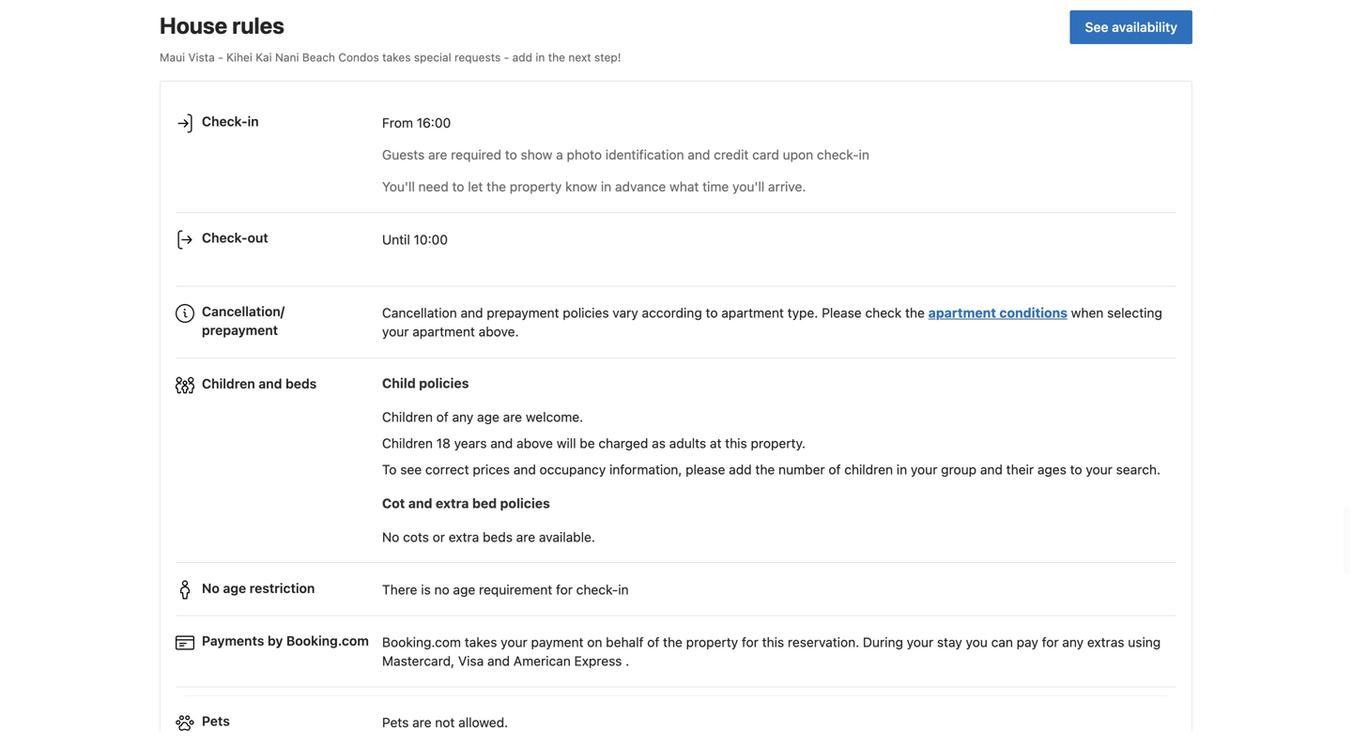Task type: describe. For each thing, give the bounding box(es) containing it.
information,
[[610, 462, 682, 477]]

be
[[580, 436, 595, 451]]

house rules
[[160, 12, 284, 38]]

what
[[670, 179, 699, 195]]

no for no age restriction
[[202, 581, 220, 596]]

you'll
[[733, 179, 765, 195]]

are down 16:00
[[428, 147, 447, 163]]

using
[[1128, 635, 1161, 651]]

see availability
[[1085, 19, 1178, 35]]

your up american
[[501, 635, 528, 651]]

available.
[[539, 530, 595, 545]]

photo
[[567, 147, 602, 163]]

16:00
[[417, 115, 451, 131]]

until
[[382, 232, 410, 247]]

payments by booking.com
[[202, 634, 369, 649]]

maui vista - kihei kai nani beach condos takes special requests - add in the next step!
[[160, 51, 621, 64]]

see
[[1085, 19, 1109, 35]]

your left group
[[911, 462, 938, 477]]

step!
[[594, 51, 621, 64]]

requirement
[[479, 582, 552, 598]]

are left available.
[[516, 530, 535, 545]]

1 horizontal spatial apartment
[[722, 305, 784, 321]]

during
[[863, 635, 903, 651]]

there
[[382, 582, 417, 598]]

1 vertical spatial beds
[[483, 530, 513, 545]]

charged
[[599, 436, 648, 451]]

know
[[565, 179, 597, 195]]

cot
[[382, 496, 405, 511]]

upon
[[783, 147, 814, 163]]

.
[[626, 654, 629, 669]]

type.
[[788, 305, 818, 321]]

cancellation/ prepayment
[[202, 304, 285, 338]]

reservation.
[[788, 635, 860, 651]]

and down cancellation/ prepayment on the top left of page
[[259, 376, 282, 391]]

can
[[991, 635, 1013, 651]]

in right upon
[[859, 147, 870, 163]]

beach
[[302, 51, 335, 64]]

vary
[[613, 305, 638, 321]]

at
[[710, 436, 722, 451]]

your left search.
[[1086, 462, 1113, 477]]

cancellation and prepayment policies vary according to apartment type. please check the apartment conditions
[[382, 305, 1068, 321]]

advance
[[615, 179, 666, 195]]

and up above.
[[461, 305, 483, 321]]

children for children 18 years and above will be charged as adults at this property.
[[382, 436, 433, 451]]

is
[[421, 582, 431, 598]]

to see correct prices and occupancy information, please add the number of children in your group and their ages to your search.
[[382, 462, 1161, 477]]

0 horizontal spatial any
[[452, 409, 474, 425]]

identification
[[606, 147, 684, 163]]

1 horizontal spatial policies
[[500, 496, 550, 511]]

cot and extra bed policies
[[382, 496, 550, 511]]

need
[[418, 179, 449, 195]]

0 horizontal spatial add
[[512, 51, 532, 64]]

0 vertical spatial property
[[510, 179, 562, 195]]

guests are required to show a photo identification and credit card upon check-in
[[382, 147, 870, 163]]

occupancy
[[540, 462, 606, 477]]

show
[[521, 147, 553, 163]]

check-in
[[202, 114, 259, 129]]

age for children
[[477, 409, 500, 425]]

required
[[451, 147, 502, 163]]

please
[[686, 462, 725, 477]]

see availability button
[[1070, 10, 1193, 44]]

booking.com inside the booking.com takes your payment on behalf of the property for this reservation. during your stay you can pay for any extras using mastercard, ​visa  and  american express .
[[382, 635, 461, 651]]

from
[[382, 115, 413, 131]]

and inside the booking.com takes your payment on behalf of the property for this reservation. during your stay you can pay for any extras using mastercard, ​visa  and  american express .
[[487, 654, 510, 669]]

are left not
[[412, 715, 432, 731]]

credit
[[714, 147, 749, 163]]

nani
[[275, 51, 299, 64]]

let
[[468, 179, 483, 195]]

1 horizontal spatial add
[[729, 462, 752, 477]]

children
[[845, 462, 893, 477]]

extras
[[1087, 635, 1125, 651]]

of inside the booking.com takes your payment on behalf of the property for this reservation. during your stay you can pay for any extras using mastercard, ​visa  and  american express .
[[647, 635, 660, 651]]

in down kai
[[248, 114, 259, 129]]

the right the check
[[905, 305, 925, 321]]

1 horizontal spatial for
[[742, 635, 759, 651]]

requests
[[455, 51, 501, 64]]

apartment inside when selecting your apartment above.
[[413, 324, 475, 340]]

rules
[[232, 12, 284, 38]]

express
[[574, 654, 622, 669]]

there is no age requirement for check-in
[[382, 582, 629, 598]]

vista
[[188, 51, 215, 64]]

payments
[[202, 634, 264, 649]]

children for children and beds
[[202, 376, 255, 391]]

condos
[[338, 51, 379, 64]]

​visa
[[458, 654, 484, 669]]

property inside the booking.com takes your payment on behalf of the property for this reservation. during your stay you can pay for any extras using mastercard, ​visa  and  american express .
[[686, 635, 738, 651]]

until 10:00
[[382, 232, 448, 247]]

0 vertical spatial policies
[[563, 305, 609, 321]]

cots
[[403, 530, 429, 545]]

apartment conditions link
[[929, 305, 1068, 321]]

american
[[514, 654, 571, 669]]

your left stay
[[907, 635, 934, 651]]

property.
[[751, 436, 806, 451]]

selecting
[[1107, 305, 1163, 321]]

allowed.
[[458, 715, 508, 731]]

pay
[[1017, 635, 1039, 651]]

2 horizontal spatial apartment
[[929, 305, 996, 321]]

check-out
[[202, 230, 268, 246]]

children of any age are welcome.
[[382, 409, 583, 425]]

0 horizontal spatial booking.com
[[286, 634, 369, 649]]

0 horizontal spatial takes
[[382, 51, 411, 64]]



Task type: locate. For each thing, give the bounding box(es) containing it.
1 vertical spatial extra
[[449, 530, 479, 545]]

1 horizontal spatial of
[[647, 635, 660, 651]]

by
[[268, 634, 283, 649]]

1 horizontal spatial booking.com
[[382, 635, 461, 651]]

check- down kihei
[[202, 114, 248, 129]]

your
[[382, 324, 409, 340], [911, 462, 938, 477], [1086, 462, 1113, 477], [501, 635, 528, 651], [907, 635, 934, 651]]

kai
[[256, 51, 272, 64]]

conditions
[[1000, 305, 1068, 321]]

1 vertical spatial check-
[[202, 230, 248, 246]]

card
[[752, 147, 779, 163]]

and
[[688, 147, 710, 163], [461, 305, 483, 321], [259, 376, 282, 391], [490, 436, 513, 451], [514, 462, 536, 477], [980, 462, 1003, 477], [408, 496, 433, 511], [487, 654, 510, 669]]

prices
[[473, 462, 510, 477]]

1 vertical spatial no
[[202, 581, 220, 596]]

1 vertical spatial check-
[[576, 582, 618, 598]]

0 horizontal spatial check-
[[576, 582, 618, 598]]

beds
[[286, 376, 317, 391], [483, 530, 513, 545]]

your inside when selecting your apartment above.
[[382, 324, 409, 340]]

2 check- from the top
[[202, 230, 248, 246]]

prepayment inside cancellation/ prepayment
[[202, 323, 278, 338]]

0 horizontal spatial policies
[[419, 376, 469, 391]]

special
[[414, 51, 451, 64]]

extra
[[436, 496, 469, 511], [449, 530, 479, 545]]

you'll need to let the property know in advance what time you'll arrive.
[[382, 179, 806, 195]]

and up prices
[[490, 436, 513, 451]]

the right let in the top of the page
[[487, 179, 506, 195]]

adults
[[669, 436, 706, 451]]

above
[[517, 436, 553, 451]]

no up 'payments'
[[202, 581, 220, 596]]

1 horizontal spatial this
[[762, 635, 784, 651]]

2 vertical spatial policies
[[500, 496, 550, 511]]

maui
[[160, 51, 185, 64]]

2 horizontal spatial for
[[1042, 635, 1059, 651]]

extra right or
[[449, 530, 479, 545]]

in left next
[[536, 51, 545, 64]]

no
[[434, 582, 450, 598]]

from 16:00
[[382, 115, 451, 131]]

prepayment
[[487, 305, 559, 321], [202, 323, 278, 338]]

0 horizontal spatial this
[[725, 436, 747, 451]]

according
[[642, 305, 702, 321]]

behalf
[[606, 635, 644, 651]]

pets down 'payments'
[[202, 714, 230, 729]]

ages
[[1038, 462, 1067, 477]]

0 horizontal spatial pets
[[202, 714, 230, 729]]

0 horizontal spatial of
[[436, 409, 449, 425]]

any left extras
[[1063, 635, 1084, 651]]

1 check- from the top
[[202, 114, 248, 129]]

policies
[[563, 305, 609, 321], [419, 376, 469, 391], [500, 496, 550, 511]]

the right behalf
[[663, 635, 683, 651]]

0 vertical spatial prepayment
[[487, 305, 559, 321]]

no age restriction
[[202, 581, 315, 596]]

2 vertical spatial children
[[382, 436, 433, 451]]

0 vertical spatial check-
[[202, 114, 248, 129]]

in
[[536, 51, 545, 64], [248, 114, 259, 129], [859, 147, 870, 163], [601, 179, 612, 195], [897, 462, 907, 477], [618, 582, 629, 598]]

or
[[433, 530, 445, 545]]

kihei
[[226, 51, 253, 64]]

children up see at the left bottom
[[382, 436, 433, 451]]

policies left "vary"
[[563, 305, 609, 321]]

10:00
[[414, 232, 448, 247]]

to right according
[[706, 305, 718, 321]]

pets for pets are not allowed.
[[382, 715, 409, 731]]

age left the restriction
[[223, 581, 246, 596]]

the inside the booking.com takes your payment on behalf of the property for this reservation. during your stay you can pay for any extras using mastercard, ​visa  and  american express .
[[663, 635, 683, 651]]

extra left 'bed' on the bottom of page
[[436, 496, 469, 511]]

takes left 'special'
[[382, 51, 411, 64]]

and right "cot"
[[408, 496, 433, 511]]

1 horizontal spatial beds
[[483, 530, 513, 545]]

next
[[569, 51, 591, 64]]

will
[[557, 436, 576, 451]]

add right requests
[[512, 51, 532, 64]]

children for children of any age are welcome.
[[382, 409, 433, 425]]

18
[[436, 436, 451, 451]]

takes up ​visa at the left bottom of the page
[[465, 635, 497, 651]]

0 vertical spatial takes
[[382, 51, 411, 64]]

apartment left type.
[[722, 305, 784, 321]]

0 vertical spatial no
[[382, 530, 399, 545]]

0 horizontal spatial age
[[223, 581, 246, 596]]

1 vertical spatial add
[[729, 462, 752, 477]]

this
[[725, 436, 747, 451], [762, 635, 784, 651]]

no left cots
[[382, 530, 399, 545]]

to left show
[[505, 147, 517, 163]]

prepayment down the cancellation/
[[202, 323, 278, 338]]

when
[[1071, 305, 1104, 321]]

to
[[382, 462, 397, 477]]

in up behalf
[[618, 582, 629, 598]]

bed
[[472, 496, 497, 511]]

property down show
[[510, 179, 562, 195]]

0 horizontal spatial no
[[202, 581, 220, 596]]

for
[[556, 582, 573, 598], [742, 635, 759, 651], [1042, 635, 1059, 651]]

policies right child
[[419, 376, 469, 391]]

when selecting your apartment above.
[[382, 305, 1163, 340]]

this inside the booking.com takes your payment on behalf of the property for this reservation. during your stay you can pay for any extras using mastercard, ​visa  and  american express .
[[762, 635, 784, 651]]

check- right upon
[[817, 147, 859, 163]]

1 horizontal spatial no
[[382, 530, 399, 545]]

2 - from the left
[[504, 51, 509, 64]]

prepayment up above.
[[487, 305, 559, 321]]

see
[[400, 462, 422, 477]]

guests
[[382, 147, 425, 163]]

cancellation/
[[202, 304, 285, 319]]

check- up on
[[576, 582, 618, 598]]

any up years
[[452, 409, 474, 425]]

1 horizontal spatial takes
[[465, 635, 497, 651]]

children
[[202, 376, 255, 391], [382, 409, 433, 425], [382, 436, 433, 451]]

apartment down cancellation
[[413, 324, 475, 340]]

the left next
[[548, 51, 565, 64]]

this right the at
[[725, 436, 747, 451]]

check- for in
[[202, 114, 248, 129]]

check- up the cancellation/
[[202, 230, 248, 246]]

policies right 'bed' on the bottom of page
[[500, 496, 550, 511]]

for right pay
[[1042, 635, 1059, 651]]

of right number
[[829, 462, 841, 477]]

1 horizontal spatial age
[[453, 582, 475, 598]]

in right know
[[601, 179, 612, 195]]

house
[[160, 12, 227, 38]]

children down child
[[382, 409, 433, 425]]

please
[[822, 305, 862, 321]]

check
[[865, 305, 902, 321]]

and right ​visa at the left bottom of the page
[[487, 654, 510, 669]]

age for there
[[453, 582, 475, 598]]

children 18 years and above will be charged as adults at this property.
[[382, 436, 806, 451]]

0 vertical spatial check-
[[817, 147, 859, 163]]

property right behalf
[[686, 635, 738, 651]]

pets for pets
[[202, 714, 230, 729]]

0 vertical spatial add
[[512, 51, 532, 64]]

2 horizontal spatial of
[[829, 462, 841, 477]]

check-
[[817, 147, 859, 163], [576, 582, 618, 598]]

1 horizontal spatial pets
[[382, 715, 409, 731]]

1 vertical spatial any
[[1063, 635, 1084, 651]]

0 vertical spatial extra
[[436, 496, 469, 511]]

1 vertical spatial prepayment
[[202, 323, 278, 338]]

any inside the booking.com takes your payment on behalf of the property for this reservation. during your stay you can pay for any extras using mastercard, ​visa  and  american express .
[[1063, 635, 1084, 651]]

takes inside the booking.com takes your payment on behalf of the property for this reservation. during your stay you can pay for any extras using mastercard, ​visa  and  american express .
[[465, 635, 497, 651]]

0 vertical spatial this
[[725, 436, 747, 451]]

0 horizontal spatial apartment
[[413, 324, 475, 340]]

and left their
[[980, 462, 1003, 477]]

2 horizontal spatial policies
[[563, 305, 609, 321]]

0 vertical spatial beds
[[286, 376, 317, 391]]

of right behalf
[[647, 635, 660, 651]]

pets left not
[[382, 715, 409, 731]]

1 vertical spatial policies
[[419, 376, 469, 391]]

0 horizontal spatial -
[[218, 51, 223, 64]]

age right no
[[453, 582, 475, 598]]

0 horizontal spatial prepayment
[[202, 323, 278, 338]]

welcome.
[[526, 409, 583, 425]]

any
[[452, 409, 474, 425], [1063, 635, 1084, 651]]

apartment left conditions
[[929, 305, 996, 321]]

2 horizontal spatial age
[[477, 409, 500, 425]]

1 vertical spatial this
[[762, 635, 784, 651]]

add right please
[[729, 462, 752, 477]]

in right children
[[897, 462, 907, 477]]

-
[[218, 51, 223, 64], [504, 51, 509, 64]]

booking.com up mastercard, in the left bottom of the page
[[382, 635, 461, 651]]

age up years
[[477, 409, 500, 425]]

0 vertical spatial children
[[202, 376, 255, 391]]

apartment
[[722, 305, 784, 321], [929, 305, 996, 321], [413, 324, 475, 340]]

0 vertical spatial of
[[436, 409, 449, 425]]

your down cancellation
[[382, 324, 409, 340]]

1 vertical spatial property
[[686, 635, 738, 651]]

takes
[[382, 51, 411, 64], [465, 635, 497, 651]]

time
[[703, 179, 729, 195]]

1 horizontal spatial check-
[[817, 147, 859, 163]]

out
[[248, 230, 268, 246]]

to right ages
[[1070, 462, 1082, 477]]

booking.com takes your payment on behalf of the property for this reservation. during your stay you can pay for any extras using mastercard, ​visa  and  american express .
[[382, 635, 1161, 669]]

1 horizontal spatial -
[[504, 51, 509, 64]]

and down above
[[514, 462, 536, 477]]

pets are not allowed.
[[382, 715, 508, 731]]

1 horizontal spatial prepayment
[[487, 305, 559, 321]]

no for no cots or extra beds are available.
[[382, 530, 399, 545]]

1 vertical spatial of
[[829, 462, 841, 477]]

2 vertical spatial of
[[647, 635, 660, 651]]

mastercard,
[[382, 654, 455, 669]]

for right requirement
[[556, 582, 573, 598]]

group
[[941, 462, 977, 477]]

- right requests
[[504, 51, 509, 64]]

no
[[382, 530, 399, 545], [202, 581, 220, 596]]

1 vertical spatial takes
[[465, 635, 497, 651]]

0 vertical spatial any
[[452, 409, 474, 425]]

this left reservation. at the right of page
[[762, 635, 784, 651]]

0 horizontal spatial beds
[[286, 376, 317, 391]]

search.
[[1116, 462, 1161, 477]]

children and beds
[[202, 376, 317, 391]]

on
[[587, 635, 602, 651]]

a
[[556, 147, 563, 163]]

check-
[[202, 114, 248, 129], [202, 230, 248, 246]]

children down cancellation/ prepayment on the top left of page
[[202, 376, 255, 391]]

payment
[[531, 635, 584, 651]]

check- for out
[[202, 230, 248, 246]]

to
[[505, 147, 517, 163], [452, 179, 464, 195], [706, 305, 718, 321], [1070, 462, 1082, 477]]

correct
[[425, 462, 469, 477]]

booking.com
[[286, 634, 369, 649], [382, 635, 461, 651]]

for left reservation. at the right of page
[[742, 635, 759, 651]]

1 horizontal spatial any
[[1063, 635, 1084, 651]]

availability
[[1112, 19, 1178, 35]]

- left kihei
[[218, 51, 223, 64]]

stay
[[937, 635, 962, 651]]

number
[[779, 462, 825, 477]]

the down property. at the right
[[756, 462, 775, 477]]

0 horizontal spatial property
[[510, 179, 562, 195]]

to left let in the top of the page
[[452, 179, 464, 195]]

are up above
[[503, 409, 522, 425]]

booking.com right by
[[286, 634, 369, 649]]

and left the credit
[[688, 147, 710, 163]]

1 horizontal spatial property
[[686, 635, 738, 651]]

0 horizontal spatial for
[[556, 582, 573, 598]]

of up the 18
[[436, 409, 449, 425]]

1 - from the left
[[218, 51, 223, 64]]

restriction
[[250, 581, 315, 596]]

arrive.
[[768, 179, 806, 195]]

1 vertical spatial children
[[382, 409, 433, 425]]



Task type: vqa. For each thing, say whether or not it's contained in the screenshot.
first More details on meals and payment options image from the top of the page
no



